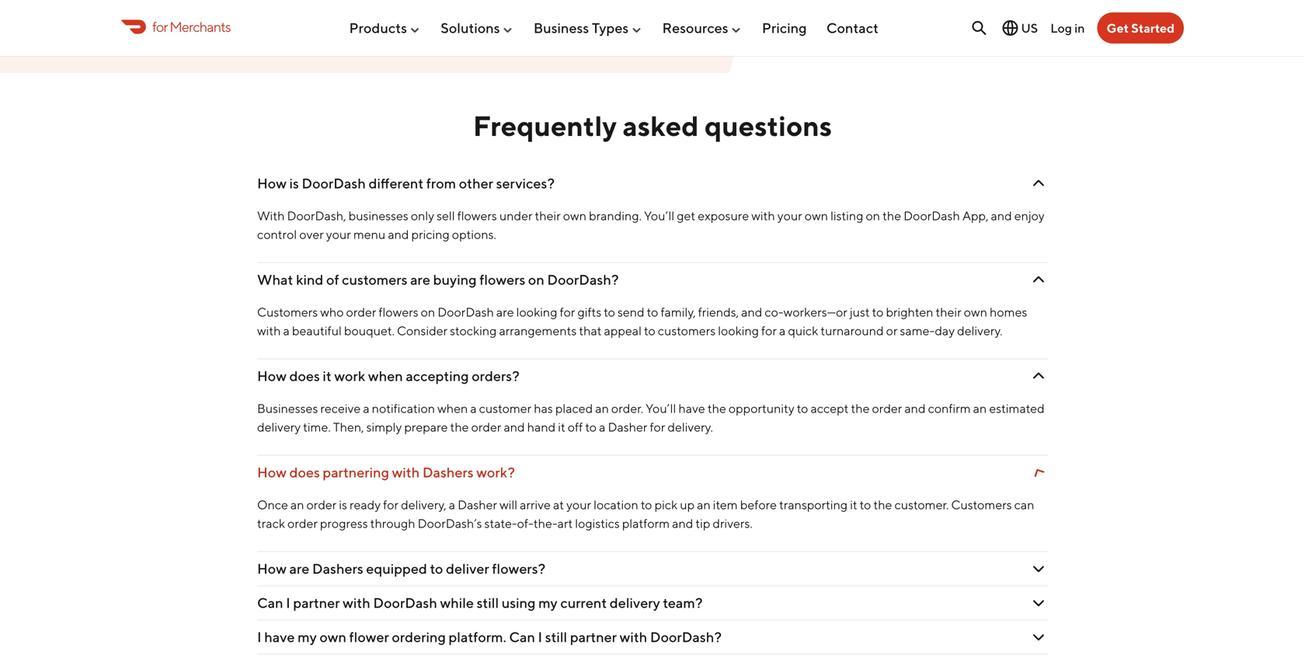 Task type: describe. For each thing, give the bounding box(es) containing it.
of
[[326, 271, 339, 288]]

co-
[[765, 305, 784, 319]]

for inside "once an order is ready for delivery, a dasher will arrive at your location to pick up an item before transporting it to the customer. customers can track order progress through doordash's state-of-the-art logistics platform and tip drivers."
[[383, 497, 399, 512]]

location
[[594, 497, 638, 512]]

opportunity
[[729, 401, 795, 416]]

same-
[[900, 323, 935, 338]]

platform
[[622, 516, 670, 531]]

chevron down image for how are dashers equipped to deliver flowers?
[[1029, 560, 1048, 578]]

business types link
[[534, 13, 643, 42]]

us
[[1021, 21, 1038, 35]]

doordash,
[[287, 208, 346, 223]]

for merchants
[[152, 18, 231, 35]]

started
[[1131, 21, 1175, 35]]

appeal
[[604, 323, 642, 338]]

off
[[568, 420, 583, 434]]

order down customer on the left of page
[[471, 420, 501, 434]]

under
[[499, 208, 533, 223]]

arrangements
[[499, 323, 577, 338]]

with doordash, businesses only sell flowers under their own branding. you'll get exposure with your own listing on the doordash app, and enjoy control over your menu and pricing options.
[[257, 208, 1045, 242]]

your inside "once an order is ready for delivery, a dasher will arrive at your location to pick up an item before transporting it to the customer. customers can track order progress through doordash's state-of-the-art logistics platform and tip drivers."
[[566, 497, 591, 512]]

listing
[[831, 208, 864, 223]]

chevron down image for i have my own flower ordering platform. can i still partner with doordash?
[[1029, 628, 1048, 647]]

chevron down image for what kind of customers are buying flowers on doordash?
[[1029, 271, 1048, 289]]

buying
[[433, 271, 477, 288]]

delivery. inside "customers who order flowers on doordash are looking for gifts to send to family, friends, and co-workers—or just to brighten their own homes with a beautiful bouquet. consider stocking arrangements that appeal to customers looking for a quick turnaround or same-day delivery."
[[957, 323, 1003, 338]]

simply
[[366, 420, 402, 434]]

over
[[299, 227, 324, 242]]

and inside "once an order is ready for delivery, a dasher will arrive at your location to pick up an item before transporting it to the customer. customers can track order progress through doordash's state-of-the-art logistics platform and tip drivers."
[[672, 516, 693, 531]]

frequently asked questions
[[473, 109, 832, 142]]

app,
[[963, 208, 989, 223]]

current
[[560, 594, 607, 611]]

hand
[[527, 420, 556, 434]]

it inside businesses receive a notification when a customer has placed an order. you'll have the opportunity to accept the order and confirm an estimated delivery time. then, simply prepare the order and hand it off to a dasher for delivery.
[[558, 420, 565, 434]]

and right app,
[[991, 208, 1012, 223]]

0 vertical spatial partner
[[293, 594, 340, 611]]

1 horizontal spatial partner
[[570, 629, 617, 645]]

of-
[[517, 516, 534, 531]]

log
[[1051, 20, 1072, 35]]

customers inside "customers who order flowers on doordash are looking for gifts to send to family, friends, and co-workers—or just to brighten their own homes with a beautiful bouquet. consider stocking arrangements that appeal to customers looking for a quick turnaround or same-day delivery."
[[257, 305, 318, 319]]

0 horizontal spatial dashers
[[312, 560, 363, 577]]

in
[[1075, 20, 1085, 35]]

0 horizontal spatial customers
[[342, 271, 408, 288]]

services?
[[496, 175, 555, 192]]

flower
[[349, 629, 389, 645]]

1 vertical spatial still
[[545, 629, 567, 645]]

how is doordash different from other services?
[[257, 175, 555, 192]]

get started button
[[1097, 12, 1184, 44]]

only
[[411, 208, 434, 223]]

does for partnering
[[289, 464, 320, 481]]

what
[[257, 271, 293, 288]]

how for how does partnering with dashers work?
[[257, 464, 287, 481]]

get
[[1107, 21, 1129, 35]]

solutions
[[441, 20, 500, 36]]

0 vertical spatial can
[[257, 594, 283, 611]]

dasher inside "once an order is ready for delivery, a dasher will arrive at your location to pick up an item before transporting it to the customer. customers can track order progress through doordash's state-of-the-art logistics platform and tip drivers."
[[458, 497, 497, 512]]

and inside "customers who order flowers on doordash are looking for gifts to send to family, friends, and co-workers—or just to brighten their own homes with a beautiful bouquet. consider stocking arrangements that appeal to customers looking for a quick turnaround or same-day delivery."
[[741, 305, 762, 319]]

work
[[334, 368, 365, 384]]

how does partnering with dashers work?
[[257, 464, 515, 481]]

0 vertical spatial still
[[477, 594, 499, 611]]

orders?
[[472, 368, 520, 384]]

state-
[[484, 516, 517, 531]]

globe line image
[[1001, 19, 1020, 37]]

business
[[534, 20, 589, 36]]

1 horizontal spatial can
[[509, 629, 535, 645]]

on inside "customers who order flowers on doordash are looking for gifts to send to family, friends, and co-workers—or just to brighten their own homes with a beautiful bouquet. consider stocking arrangements that appeal to customers looking for a quick turnaround or same-day delivery."
[[421, 305, 435, 319]]

1 vertical spatial delivery
[[610, 594, 660, 611]]

accepting
[[406, 368, 469, 384]]

just
[[850, 305, 870, 319]]

flowers inside "with doordash, businesses only sell flowers under their own branding. you'll get exposure with your own listing on the doordash app, and enjoy control over your menu and pricing options."
[[457, 208, 497, 223]]

their inside "with doordash, businesses only sell flowers under their own branding. you'll get exposure with your own listing on the doordash app, and enjoy control over your menu and pricing options."
[[535, 208, 561, 223]]

send
[[618, 305, 645, 319]]

an right once
[[290, 497, 304, 512]]

or
[[886, 323, 898, 338]]

logistics
[[575, 516, 620, 531]]

how for how is doordash different from other services?
[[257, 175, 287, 192]]

businesses
[[257, 401, 318, 416]]

resources link
[[662, 13, 742, 42]]

a up then,
[[363, 401, 370, 416]]

stocking
[[450, 323, 497, 338]]

log in link
[[1051, 20, 1085, 35]]

businesses receive a notification when a customer has placed an order. you'll have the opportunity to accept the order and confirm an estimated delivery time. then, simply prepare the order and hand it off to a dasher for delivery.
[[257, 401, 1045, 434]]

a left customer on the left of page
[[470, 401, 477, 416]]

resources
[[662, 20, 728, 36]]

the right accept
[[851, 401, 870, 416]]

the-
[[534, 516, 558, 531]]

solutions link
[[441, 13, 514, 42]]

that
[[579, 323, 602, 338]]

delivery. inside businesses receive a notification when a customer has placed an order. you'll have the opportunity to accept the order and confirm an estimated delivery time. then, simply prepare the order and hand it off to a dasher for delivery.
[[668, 420, 713, 434]]

customers who order flowers on doordash are looking for gifts to send to family, friends, and co-workers—or just to brighten their own homes with a beautiful bouquet. consider stocking arrangements that appeal to customers looking for a quick turnaround or same-day delivery.
[[257, 305, 1027, 338]]

chevron down image for how does partnering with dashers work?
[[1029, 463, 1048, 482]]

i have my own flower ordering platform. can i still partner with doordash?
[[257, 629, 722, 645]]

for merchants link
[[121, 16, 231, 37]]

with
[[257, 208, 285, 223]]

to left accept
[[797, 401, 808, 416]]

with inside "customers who order flowers on doordash are looking for gifts to send to family, friends, and co-workers—or just to brighten their own homes with a beautiful bouquet. consider stocking arrangements that appeal to customers looking for a quick turnaround or same-day delivery."
[[257, 323, 281, 338]]

drivers.
[[713, 516, 753, 531]]

order inside "customers who order flowers on doordash are looking for gifts to send to family, friends, and co-workers—or just to brighten their own homes with a beautiful bouquet. consider stocking arrangements that appeal to customers looking for a quick turnaround or same-day delivery."
[[346, 305, 376, 319]]

homes
[[990, 305, 1027, 319]]

you'll inside "with doordash, businesses only sell flowers under their own branding. you'll get exposure with your own listing on the doordash app, and enjoy control over your menu and pricing options."
[[644, 208, 675, 223]]

0 horizontal spatial is
[[289, 175, 299, 192]]

up
[[680, 497, 695, 512]]

what kind of customers are buying flowers on doordash?
[[257, 271, 619, 288]]

delivery inside businesses receive a notification when a customer has placed an order. you'll have the opportunity to accept the order and confirm an estimated delivery time. then, simply prepare the order and hand it off to a dasher for delivery.
[[257, 420, 301, 434]]

how does it work when accepting orders?
[[257, 368, 520, 384]]

own left the branding.
[[563, 208, 587, 223]]

how for how does it work when accepting orders?
[[257, 368, 287, 384]]

doordash down how are dashers equipped to deliver flowers?
[[373, 594, 437, 611]]

control
[[257, 227, 297, 242]]

item
[[713, 497, 738, 512]]

enjoy
[[1015, 208, 1045, 223]]

options.
[[452, 227, 496, 242]]

pricing link
[[762, 13, 807, 42]]

pick
[[655, 497, 678, 512]]

order right accept
[[872, 401, 902, 416]]

workers—or
[[784, 305, 848, 319]]

and left confirm in the bottom right of the page
[[905, 401, 926, 416]]

once
[[257, 497, 288, 512]]

and down businesses
[[388, 227, 409, 242]]

beautiful
[[292, 323, 342, 338]]

products
[[349, 20, 407, 36]]

1 horizontal spatial i
[[286, 594, 290, 611]]

their inside "customers who order flowers on doordash are looking for gifts to send to family, friends, and co-workers—or just to brighten their own homes with a beautiful bouquet. consider stocking arrangements that appeal to customers looking for a quick turnaround or same-day delivery."
[[936, 305, 962, 319]]

customer
[[479, 401, 532, 416]]

chevron down image for can i partner with doordash while still using my current delivery team?
[[1029, 594, 1048, 612]]

0 vertical spatial doordash?
[[547, 271, 619, 288]]

accept
[[811, 401, 849, 416]]

the right prepare
[[450, 420, 469, 434]]



Task type: vqa. For each thing, say whether or not it's contained in the screenshot.


Task type: locate. For each thing, give the bounding box(es) containing it.
1 horizontal spatial still
[[545, 629, 567, 645]]

businesses
[[349, 208, 409, 223]]

1 horizontal spatial their
[[936, 305, 962, 319]]

dasher inside businesses receive a notification when a customer has placed an order. you'll have the opportunity to accept the order and confirm an estimated delivery time. then, simply prepare the order and hand it off to a dasher for delivery.
[[608, 420, 648, 434]]

chevron down image
[[1029, 463, 1048, 482], [1029, 594, 1048, 612]]

1 chevron down image from the top
[[1029, 463, 1048, 482]]

1 horizontal spatial doordash?
[[650, 629, 722, 645]]

will
[[500, 497, 518, 512]]

flowers up consider
[[379, 305, 418, 319]]

1 vertical spatial on
[[528, 271, 544, 288]]

their right "under"
[[535, 208, 561, 223]]

customers down family, in the right top of the page
[[658, 323, 716, 338]]

flowers?
[[492, 560, 546, 577]]

a left beautiful
[[283, 323, 290, 338]]

frequently
[[473, 109, 617, 142]]

you'll right order.
[[646, 401, 676, 416]]

to right gifts
[[604, 305, 615, 319]]

customers inside "once an order is ready for delivery, a dasher will arrive at your location to pick up an item before transporting it to the customer. customers can track order progress through doordash's state-of-the-art logistics platform and tip drivers."
[[951, 497, 1012, 512]]

still down the current at the bottom left of page
[[545, 629, 567, 645]]

how up once
[[257, 464, 287, 481]]

1 vertical spatial you'll
[[646, 401, 676, 416]]

are inside "customers who order flowers on doordash are looking for gifts to send to family, friends, and co-workers—or just to brighten their own homes with a beautiful bouquet. consider stocking arrangements that appeal to customers looking for a quick turnaround or same-day delivery."
[[496, 305, 514, 319]]

1 horizontal spatial my
[[538, 594, 558, 611]]

the
[[883, 208, 901, 223], [708, 401, 726, 416], [851, 401, 870, 416], [450, 420, 469, 434], [874, 497, 892, 512]]

customers left can
[[951, 497, 1012, 512]]

looking up arrangements
[[516, 305, 557, 319]]

questions
[[705, 109, 832, 142]]

how are dashers equipped to deliver flowers?
[[257, 560, 546, 577]]

1 horizontal spatial dasher
[[608, 420, 648, 434]]

how for how are dashers equipped to deliver flowers?
[[257, 560, 287, 577]]

you'll left get
[[644, 208, 675, 223]]

work?
[[476, 464, 515, 481]]

does up businesses at the bottom left of the page
[[289, 368, 320, 384]]

my right "using"
[[538, 594, 558, 611]]

chevron down image for how does it work when accepting orders?
[[1029, 367, 1048, 385]]

0 horizontal spatial still
[[477, 594, 499, 611]]

can i partner with doordash while still using my current delivery team?
[[257, 594, 703, 611]]

0 vertical spatial on
[[866, 208, 880, 223]]

0 horizontal spatial your
[[326, 227, 351, 242]]

1 vertical spatial my
[[298, 629, 317, 645]]

1 vertical spatial their
[[936, 305, 962, 319]]

for inside businesses receive a notification when a customer has placed an order. you'll have the opportunity to accept the order and confirm an estimated delivery time. then, simply prepare the order and hand it off to a dasher for delivery.
[[650, 420, 665, 434]]

1 vertical spatial does
[[289, 464, 320, 481]]

flowers inside "customers who order flowers on doordash are looking for gifts to send to family, friends, and co-workers—or just to brighten their own homes with a beautiful bouquet. consider stocking arrangements that appeal to customers looking for a quick turnaround or same-day delivery."
[[379, 305, 418, 319]]

order up bouquet.
[[346, 305, 376, 319]]

dashers up delivery,
[[423, 464, 474, 481]]

does down time.
[[289, 464, 320, 481]]

can
[[257, 594, 283, 611], [509, 629, 535, 645]]

doordash? up gifts
[[547, 271, 619, 288]]

flowers right buying on the left of page
[[480, 271, 525, 288]]

4 chevron down image from the top
[[1029, 560, 1048, 578]]

2 horizontal spatial i
[[538, 629, 542, 645]]

own left flower
[[320, 629, 346, 645]]

has
[[534, 401, 553, 416]]

0 vertical spatial my
[[538, 594, 558, 611]]

1 vertical spatial have
[[264, 629, 295, 645]]

friends,
[[698, 305, 739, 319]]

doordash inside "customers who order flowers on doordash are looking for gifts to send to family, friends, and co-workers—or just to brighten their own homes with a beautiful bouquet. consider stocking arrangements that appeal to customers looking for a quick turnaround or same-day delivery."
[[438, 305, 494, 319]]

0 vertical spatial dashers
[[423, 464, 474, 481]]

when
[[368, 368, 403, 384], [437, 401, 468, 416]]

a inside "once an order is ready for delivery, a dasher will arrive at your location to pick up an item before transporting it to the customer. customers can track order progress through doordash's state-of-the-art logistics platform and tip drivers."
[[449, 497, 455, 512]]

1 vertical spatial is
[[339, 497, 347, 512]]

when inside businesses receive a notification when a customer has placed an order. you'll have the opportunity to accept the order and confirm an estimated delivery time. then, simply prepare the order and hand it off to a dasher for delivery.
[[437, 401, 468, 416]]

the left customer.
[[874, 497, 892, 512]]

1 horizontal spatial are
[[410, 271, 430, 288]]

0 horizontal spatial delivery
[[257, 420, 301, 434]]

with
[[751, 208, 775, 223], [257, 323, 281, 338], [392, 464, 420, 481], [343, 594, 370, 611], [620, 629, 647, 645]]

when right 'work'
[[368, 368, 403, 384]]

while
[[440, 594, 474, 611]]

business types
[[534, 20, 629, 36]]

placed
[[555, 401, 593, 416]]

0 vertical spatial have
[[679, 401, 705, 416]]

merchants
[[170, 18, 231, 35]]

1 horizontal spatial is
[[339, 497, 347, 512]]

0 horizontal spatial their
[[535, 208, 561, 223]]

doordash's
[[418, 516, 482, 531]]

contact
[[827, 20, 879, 36]]

to down 'send'
[[644, 323, 656, 338]]

on up consider
[[421, 305, 435, 319]]

when up prepare
[[437, 401, 468, 416]]

1 vertical spatial partner
[[570, 629, 617, 645]]

before
[[740, 497, 777, 512]]

order up progress
[[307, 497, 337, 512]]

own inside "customers who order flowers on doordash are looking for gifts to send to family, friends, and co-workers—or just to brighten their own homes with a beautiful bouquet. consider stocking arrangements that appeal to customers looking for a quick turnaround or same-day delivery."
[[964, 305, 988, 319]]

how
[[257, 175, 287, 192], [257, 368, 287, 384], [257, 464, 287, 481], [257, 560, 287, 577]]

customer.
[[895, 497, 949, 512]]

0 horizontal spatial customers
[[257, 305, 318, 319]]

2 vertical spatial your
[[566, 497, 591, 512]]

day
[[935, 323, 955, 338]]

gifts
[[578, 305, 602, 319]]

2 vertical spatial are
[[289, 560, 309, 577]]

1 does from the top
[[289, 368, 320, 384]]

0 vertical spatial customers
[[257, 305, 318, 319]]

progress
[[320, 516, 368, 531]]

1 vertical spatial when
[[437, 401, 468, 416]]

deliver
[[446, 560, 489, 577]]

1 vertical spatial customers
[[658, 323, 716, 338]]

delivery.
[[957, 323, 1003, 338], [668, 420, 713, 434]]

0 horizontal spatial have
[[264, 629, 295, 645]]

1 horizontal spatial when
[[437, 401, 468, 416]]

for
[[152, 18, 168, 35], [560, 305, 575, 319], [761, 323, 777, 338], [650, 420, 665, 434], [383, 497, 399, 512]]

1 vertical spatial flowers
[[480, 271, 525, 288]]

1 vertical spatial chevron down image
[[1029, 594, 1048, 612]]

2 chevron down image from the top
[[1029, 271, 1048, 289]]

sell
[[437, 208, 455, 223]]

2 chevron down image from the top
[[1029, 594, 1048, 612]]

notification
[[372, 401, 435, 416]]

your left listing
[[778, 208, 802, 223]]

how down track
[[257, 560, 287, 577]]

ordering
[[392, 629, 446, 645]]

to left "deliver"
[[430, 560, 443, 577]]

is inside "once an order is ready for delivery, a dasher will arrive at your location to pick up an item before transporting it to the customer. customers can track order progress through doordash's state-of-the-art logistics platform and tip drivers."
[[339, 497, 347, 512]]

dasher down order.
[[608, 420, 648, 434]]

you'll
[[644, 208, 675, 223], [646, 401, 676, 416]]

to right 'off'
[[585, 420, 597, 434]]

a right 'off'
[[599, 420, 606, 434]]

using
[[502, 594, 536, 611]]

delivery down businesses at the bottom left of the page
[[257, 420, 301, 434]]

it inside "once an order is ready for delivery, a dasher will arrive at your location to pick up an item before transporting it to the customer. customers can track order progress through doordash's state-of-the-art logistics platform and tip drivers."
[[850, 497, 857, 512]]

customers
[[257, 305, 318, 319], [951, 497, 1012, 512]]

4 how from the top
[[257, 560, 287, 577]]

0 horizontal spatial delivery.
[[668, 420, 713, 434]]

partner
[[293, 594, 340, 611], [570, 629, 617, 645]]

a down 'co-'
[[779, 323, 786, 338]]

order
[[346, 305, 376, 319], [872, 401, 902, 416], [471, 420, 501, 434], [307, 497, 337, 512], [288, 516, 318, 531]]

an
[[595, 401, 609, 416], [973, 401, 987, 416], [290, 497, 304, 512], [697, 497, 711, 512]]

delivery
[[257, 420, 301, 434], [610, 594, 660, 611]]

equipped
[[366, 560, 427, 577]]

my left flower
[[298, 629, 317, 645]]

their up day
[[936, 305, 962, 319]]

1 horizontal spatial delivery.
[[957, 323, 1003, 338]]

0 horizontal spatial my
[[298, 629, 317, 645]]

1 horizontal spatial on
[[528, 271, 544, 288]]

3 chevron down image from the top
[[1029, 367, 1048, 385]]

is up progress
[[339, 497, 347, 512]]

your right at at the left bottom
[[566, 497, 591, 512]]

you'll inside businesses receive a notification when a customer has placed an order. you'll have the opportunity to accept the order and confirm an estimated delivery time. then, simply prepare the order and hand it off to a dasher for delivery.
[[646, 401, 676, 416]]

1 horizontal spatial customers
[[951, 497, 1012, 512]]

once an order is ready for delivery, a dasher will arrive at your location to pick up an item before transporting it to the customer. customers can track order progress through doordash's state-of-the-art logistics platform and tip drivers.
[[257, 497, 1034, 531]]

delivery left team?
[[610, 594, 660, 611]]

dashers down progress
[[312, 560, 363, 577]]

1 vertical spatial it
[[558, 420, 565, 434]]

branding.
[[589, 208, 642, 223]]

1 vertical spatial are
[[496, 305, 514, 319]]

2 vertical spatial it
[[850, 497, 857, 512]]

your right over
[[326, 227, 351, 242]]

art
[[558, 516, 573, 531]]

looking down friends,
[[718, 323, 759, 338]]

1 vertical spatial doordash?
[[650, 629, 722, 645]]

and down 'up'
[[672, 516, 693, 531]]

order right track
[[288, 516, 318, 531]]

1 horizontal spatial it
[[558, 420, 565, 434]]

doordash up stocking
[[438, 305, 494, 319]]

5 chevron down image from the top
[[1029, 628, 1048, 647]]

0 vertical spatial delivery
[[257, 420, 301, 434]]

on up arrangements
[[528, 271, 544, 288]]

types
[[592, 20, 629, 36]]

2 does from the top
[[289, 464, 320, 481]]

0 vertical spatial are
[[410, 271, 430, 288]]

2 horizontal spatial it
[[850, 497, 857, 512]]

flowers up the options.
[[457, 208, 497, 223]]

0 horizontal spatial it
[[323, 368, 332, 384]]

still right while
[[477, 594, 499, 611]]

to right just
[[872, 305, 884, 319]]

2 vertical spatial on
[[421, 305, 435, 319]]

it right transporting
[[850, 497, 857, 512]]

and down customer on the left of page
[[504, 420, 525, 434]]

when for notification
[[437, 401, 468, 416]]

it left 'work'
[[323, 368, 332, 384]]

flowers
[[457, 208, 497, 223], [480, 271, 525, 288], [379, 305, 418, 319]]

doordash inside "with doordash, businesses only sell flowers under their own branding. you'll get exposure with your own listing on the doordash app, and enjoy control over your menu and pricing options."
[[904, 208, 960, 223]]

1 horizontal spatial customers
[[658, 323, 716, 338]]

0 vertical spatial flowers
[[457, 208, 497, 223]]

have
[[679, 401, 705, 416], [264, 629, 295, 645]]

0 horizontal spatial are
[[289, 560, 309, 577]]

1 horizontal spatial your
[[566, 497, 591, 512]]

does for it
[[289, 368, 320, 384]]

own left homes
[[964, 305, 988, 319]]

and left 'co-'
[[741, 305, 762, 319]]

kind
[[296, 271, 324, 288]]

doordash
[[302, 175, 366, 192], [904, 208, 960, 223], [438, 305, 494, 319], [373, 594, 437, 611]]

how up businesses at the bottom left of the page
[[257, 368, 287, 384]]

with inside "with doordash, businesses only sell flowers under their own branding. you'll get exposure with your own listing on the doordash app, and enjoy control over your menu and pricing options."
[[751, 208, 775, 223]]

0 vertical spatial you'll
[[644, 208, 675, 223]]

0 vertical spatial dasher
[[608, 420, 648, 434]]

customers
[[342, 271, 408, 288], [658, 323, 716, 338]]

at
[[553, 497, 564, 512]]

2 vertical spatial flowers
[[379, 305, 418, 319]]

0 horizontal spatial i
[[257, 629, 262, 645]]

the inside "once an order is ready for delivery, a dasher will arrive at your location to pick up an item before transporting it to the customer. customers can track order progress through doordash's state-of-the-art logistics platform and tip drivers."
[[874, 497, 892, 512]]

1 vertical spatial your
[[326, 227, 351, 242]]

0 vertical spatial is
[[289, 175, 299, 192]]

customers right of
[[342, 271, 408, 288]]

products link
[[349, 13, 421, 42]]

to up the platform
[[641, 497, 652, 512]]

log in
[[1051, 20, 1085, 35]]

0 horizontal spatial doordash?
[[547, 271, 619, 288]]

how up with on the left
[[257, 175, 287, 192]]

chevron down image
[[1029, 174, 1048, 193], [1029, 271, 1048, 289], [1029, 367, 1048, 385], [1029, 560, 1048, 578], [1029, 628, 1048, 647]]

is
[[289, 175, 299, 192], [339, 497, 347, 512]]

their
[[535, 208, 561, 223], [936, 305, 962, 319]]

0 vertical spatial looking
[[516, 305, 557, 319]]

2 horizontal spatial your
[[778, 208, 802, 223]]

1 horizontal spatial looking
[[718, 323, 759, 338]]

on inside "with doordash, businesses only sell flowers under their own branding. you'll get exposure with your own listing on the doordash app, and enjoy control over your menu and pricing options."
[[866, 208, 880, 223]]

receive
[[320, 401, 361, 416]]

2 horizontal spatial on
[[866, 208, 880, 223]]

0 horizontal spatial on
[[421, 305, 435, 319]]

your
[[778, 208, 802, 223], [326, 227, 351, 242], [566, 497, 591, 512]]

dasher up state-
[[458, 497, 497, 512]]

to right transporting
[[860, 497, 871, 512]]

asked
[[623, 109, 699, 142]]

family,
[[661, 305, 696, 319]]

prepare
[[404, 420, 448, 434]]

the right listing
[[883, 208, 901, 223]]

1 horizontal spatial have
[[679, 401, 705, 416]]

brighten
[[886, 305, 933, 319]]

doordash up doordash,
[[302, 175, 366, 192]]

doordash left app,
[[904, 208, 960, 223]]

get started
[[1107, 21, 1175, 35]]

1 vertical spatial delivery.
[[668, 420, 713, 434]]

1 vertical spatial dashers
[[312, 560, 363, 577]]

0 vertical spatial chevron down image
[[1029, 463, 1048, 482]]

0 vertical spatial customers
[[342, 271, 408, 288]]

1 vertical spatial customers
[[951, 497, 1012, 512]]

the inside "with doordash, businesses only sell flowers under their own branding. you'll get exposure with your own listing on the doordash app, and enjoy control over your menu and pricing options."
[[883, 208, 901, 223]]

it
[[323, 368, 332, 384], [558, 420, 565, 434], [850, 497, 857, 512]]

to right 'send'
[[647, 305, 658, 319]]

an left order.
[[595, 401, 609, 416]]

1 how from the top
[[257, 175, 287, 192]]

0 horizontal spatial when
[[368, 368, 403, 384]]

0 horizontal spatial looking
[[516, 305, 557, 319]]

own left listing
[[805, 208, 828, 223]]

2 how from the top
[[257, 368, 287, 384]]

0 horizontal spatial can
[[257, 594, 283, 611]]

pricing
[[762, 20, 807, 36]]

0 vertical spatial your
[[778, 208, 802, 223]]

a up doordash's
[[449, 497, 455, 512]]

an right 'up'
[[697, 497, 711, 512]]

1 vertical spatial can
[[509, 629, 535, 645]]

3 how from the top
[[257, 464, 287, 481]]

chevron down image for how is doordash different from other services?
[[1029, 174, 1048, 193]]

0 vertical spatial when
[[368, 368, 403, 384]]

order.
[[611, 401, 643, 416]]

1 vertical spatial looking
[[718, 323, 759, 338]]

0 vertical spatial it
[[323, 368, 332, 384]]

doordash? down team?
[[650, 629, 722, 645]]

0 horizontal spatial partner
[[293, 594, 340, 611]]

an right confirm in the bottom right of the page
[[973, 401, 987, 416]]

2 horizontal spatial are
[[496, 305, 514, 319]]

have inside businesses receive a notification when a customer has placed an order. you'll have the opportunity to accept the order and confirm an estimated delivery time. then, simply prepare the order and hand it off to a dasher for delivery.
[[679, 401, 705, 416]]

the left opportunity
[[708, 401, 726, 416]]

1 horizontal spatial delivery
[[610, 594, 660, 611]]

is up doordash,
[[289, 175, 299, 192]]

1 horizontal spatial dashers
[[423, 464, 474, 481]]

customers inside "customers who order flowers on doordash are looking for gifts to send to family, friends, and co-workers—or just to brighten their own homes with a beautiful bouquet. consider stocking arrangements that appeal to customers looking for a quick turnaround or same-day delivery."
[[658, 323, 716, 338]]

0 horizontal spatial dasher
[[458, 497, 497, 512]]

customers down the what
[[257, 305, 318, 319]]

bouquet.
[[344, 323, 395, 338]]

it left 'off'
[[558, 420, 565, 434]]

0 vertical spatial does
[[289, 368, 320, 384]]

0 vertical spatial their
[[535, 208, 561, 223]]

confirm
[[928, 401, 971, 416]]

from
[[426, 175, 456, 192]]

1 chevron down image from the top
[[1029, 174, 1048, 193]]

1 vertical spatial dasher
[[458, 497, 497, 512]]

estimated
[[989, 401, 1045, 416]]

when for work
[[368, 368, 403, 384]]

on right listing
[[866, 208, 880, 223]]

on
[[866, 208, 880, 223], [528, 271, 544, 288], [421, 305, 435, 319]]

0 vertical spatial delivery.
[[957, 323, 1003, 338]]



